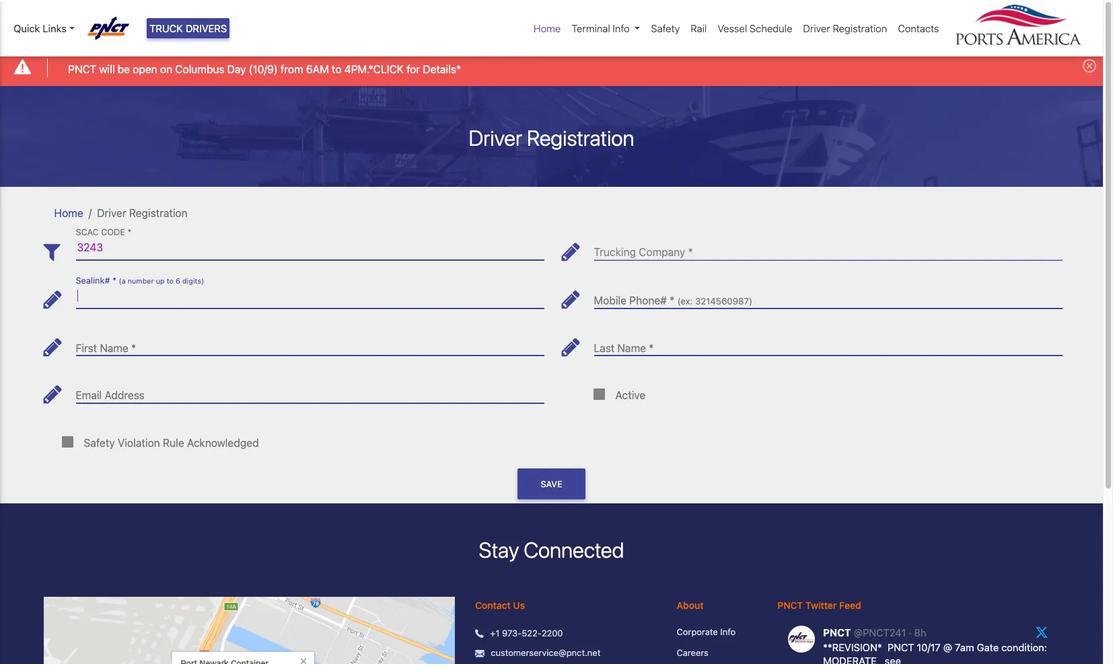 Task type: locate. For each thing, give the bounding box(es) containing it.
name right first
[[100, 342, 128, 354]]

driver registration inside 'driver registration' link
[[803, 22, 887, 34]]

0 horizontal spatial name
[[100, 342, 128, 354]]

0 horizontal spatial pnct
[[68, 63, 96, 75]]

contact
[[475, 600, 511, 612]]

safety
[[651, 22, 680, 34], [84, 437, 115, 449]]

name for last
[[617, 342, 646, 354]]

to
[[332, 63, 342, 75], [167, 277, 174, 285]]

2 horizontal spatial driver registration
[[803, 22, 887, 34]]

to right 6am
[[332, 63, 342, 75]]

info up careers "link"
[[720, 627, 736, 638]]

to inside sealink# * (a number up to 6 digits)
[[167, 277, 174, 285]]

0 horizontal spatial driver registration
[[97, 207, 188, 219]]

vessel schedule
[[718, 22, 792, 34]]

0 horizontal spatial driver
[[97, 207, 126, 219]]

1 vertical spatial pnct
[[778, 600, 803, 612]]

1 vertical spatial registration
[[527, 125, 634, 150]]

1 horizontal spatial safety
[[651, 22, 680, 34]]

driver registration
[[803, 22, 887, 34], [469, 125, 634, 150], [97, 207, 188, 219]]

0 horizontal spatial home
[[54, 207, 83, 219]]

+1 973-522-2200
[[490, 628, 563, 639]]

1 horizontal spatial home
[[534, 22, 561, 34]]

rail link
[[685, 15, 712, 41]]

safety link
[[646, 15, 685, 41]]

name right last at the bottom right of page
[[617, 342, 646, 354]]

terminal info
[[572, 22, 630, 34]]

trucking company *
[[594, 247, 693, 259]]

vessel schedule link
[[712, 15, 798, 41]]

sealink# * (a number up to 6 digits)
[[76, 276, 204, 286]]

to left 6
[[167, 277, 174, 285]]

+1
[[490, 628, 500, 639]]

1 vertical spatial driver
[[469, 125, 522, 150]]

1 horizontal spatial registration
[[527, 125, 634, 150]]

2 horizontal spatial registration
[[833, 22, 887, 34]]

company
[[639, 247, 685, 259]]

schedule
[[750, 22, 792, 34]]

* right last at the bottom right of page
[[649, 342, 654, 354]]

for
[[407, 63, 420, 75]]

* right first
[[131, 342, 136, 354]]

safety left the violation
[[84, 437, 115, 449]]

0 vertical spatial driver registration
[[803, 22, 887, 34]]

2 horizontal spatial driver
[[803, 22, 830, 34]]

1 horizontal spatial to
[[332, 63, 342, 75]]

driver
[[803, 22, 830, 34], [469, 125, 522, 150], [97, 207, 126, 219]]

2200
[[542, 628, 563, 639]]

1 horizontal spatial driver registration
[[469, 125, 634, 150]]

1 vertical spatial home link
[[54, 207, 83, 219]]

1 vertical spatial to
[[167, 277, 174, 285]]

customerservice@pnct.net
[[491, 648, 601, 659]]

1 horizontal spatial info
[[720, 627, 736, 638]]

0 vertical spatial home link
[[528, 15, 566, 41]]

home link up pnct will be open on columbus day (10/9) from 6am to 4pm.*click for details* alert
[[528, 15, 566, 41]]

1 name from the left
[[100, 342, 128, 354]]

stay connected
[[479, 538, 624, 564]]

scac
[[76, 228, 99, 238]]

rail
[[691, 22, 707, 34]]

2 name from the left
[[617, 342, 646, 354]]

* right 'company'
[[688, 247, 693, 259]]

home up pnct will be open on columbus day (10/9) from 6am to 4pm.*click for details* alert
[[534, 22, 561, 34]]

driver inside 'driver registration' link
[[803, 22, 830, 34]]

contacts
[[898, 22, 939, 34]]

quick
[[13, 22, 40, 34]]

None text field
[[594, 284, 1062, 309]]

info for corporate info
[[720, 627, 736, 638]]

open
[[133, 63, 157, 75]]

First Name * text field
[[76, 332, 544, 356]]

1 vertical spatial info
[[720, 627, 736, 638]]

columbus
[[175, 63, 224, 75]]

0 vertical spatial safety
[[651, 22, 680, 34]]

info right terminal
[[613, 22, 630, 34]]

pnct inside alert
[[68, 63, 96, 75]]

2 vertical spatial driver registration
[[97, 207, 188, 219]]

violation
[[118, 437, 160, 449]]

safety left rail
[[651, 22, 680, 34]]

name
[[100, 342, 128, 354], [617, 342, 646, 354]]

0 vertical spatial home
[[534, 22, 561, 34]]

0 horizontal spatial home link
[[54, 207, 83, 219]]

0 vertical spatial info
[[613, 22, 630, 34]]

1 vertical spatial safety
[[84, 437, 115, 449]]

about
[[677, 600, 704, 612]]

* right code
[[128, 228, 132, 238]]

corporate info link
[[677, 626, 757, 640]]

2 vertical spatial driver
[[97, 207, 126, 219]]

pnct will be open on columbus day (10/9) from 6am to 4pm.*click for details*
[[68, 63, 461, 75]]

pnct for pnct twitter feed
[[778, 600, 803, 612]]

rule
[[163, 437, 184, 449]]

0 horizontal spatial to
[[167, 277, 174, 285]]

pnct twitter feed
[[778, 600, 861, 612]]

4pm.*click
[[344, 63, 404, 75]]

* for trucking company *
[[688, 247, 693, 259]]

twitter
[[806, 600, 837, 612]]

number
[[128, 277, 154, 285]]

home
[[534, 22, 561, 34], [54, 207, 83, 219]]

0 vertical spatial registration
[[833, 22, 887, 34]]

truck drivers link
[[147, 18, 230, 39]]

pnct left the "twitter" at the bottom of the page
[[778, 600, 803, 612]]

sealink#
[[76, 276, 110, 286]]

1 horizontal spatial name
[[617, 342, 646, 354]]

info
[[613, 22, 630, 34], [720, 627, 736, 638]]

feed
[[839, 600, 861, 612]]

will
[[99, 63, 115, 75]]

mobile
[[594, 295, 627, 307]]

0 vertical spatial to
[[332, 63, 342, 75]]

trucking
[[594, 247, 636, 259]]

home link up the scac
[[54, 207, 83, 219]]

to inside alert
[[332, 63, 342, 75]]

* for mobile phone# * (ex: 3214560987)
[[670, 295, 675, 307]]

home link
[[528, 15, 566, 41], [54, 207, 83, 219]]

0 horizontal spatial info
[[613, 22, 630, 34]]

1 vertical spatial home
[[54, 207, 83, 219]]

(10/9)
[[249, 63, 278, 75]]

registration
[[833, 22, 887, 34], [527, 125, 634, 150], [129, 207, 188, 219]]

0 vertical spatial pnct
[[68, 63, 96, 75]]

2 vertical spatial registration
[[129, 207, 188, 219]]

None text field
[[76, 284, 544, 309]]

1 horizontal spatial pnct
[[778, 600, 803, 612]]

safety inside safety link
[[651, 22, 680, 34]]

SCAC CODE * search field
[[76, 236, 544, 261]]

first name *
[[76, 342, 136, 354]]

* left (ex:
[[670, 295, 675, 307]]

0 horizontal spatial safety
[[84, 437, 115, 449]]

1 vertical spatial driver registration
[[469, 125, 634, 150]]

home up the scac
[[54, 207, 83, 219]]

corporate info
[[677, 627, 736, 638]]

6am
[[306, 63, 329, 75]]

* left (a
[[112, 276, 116, 286]]

drivers
[[186, 22, 227, 34]]

*
[[128, 228, 132, 238], [688, 247, 693, 259], [112, 276, 116, 286], [670, 295, 675, 307], [131, 342, 136, 354], [649, 342, 654, 354]]

1 horizontal spatial home link
[[528, 15, 566, 41]]

pnct left will
[[68, 63, 96, 75]]

pnct
[[68, 63, 96, 75], [778, 600, 803, 612]]

first
[[76, 342, 97, 354]]

0 vertical spatial driver
[[803, 22, 830, 34]]



Task type: describe. For each thing, give the bounding box(es) containing it.
save button
[[518, 469, 585, 500]]

driver registration link
[[798, 15, 893, 41]]

+1 973-522-2200 link
[[490, 628, 563, 641]]

safety violation rule acknowledged
[[84, 437, 259, 449]]

vessel
[[718, 22, 747, 34]]

email address
[[76, 390, 145, 402]]

details*
[[423, 63, 461, 75]]

stay
[[479, 538, 519, 564]]

us
[[513, 600, 525, 612]]

terminal
[[572, 22, 610, 34]]

973-
[[502, 628, 522, 639]]

active
[[616, 390, 646, 402]]

0 horizontal spatial registration
[[129, 207, 188, 219]]

last
[[594, 342, 615, 354]]

code
[[101, 228, 125, 238]]

522-
[[522, 628, 542, 639]]

pnct will be open on columbus day (10/9) from 6am to 4pm.*click for details* link
[[68, 61, 461, 77]]

last name *
[[594, 342, 654, 354]]

(a
[[119, 277, 126, 285]]

Email Address text field
[[76, 379, 544, 404]]

pnct for pnct will be open on columbus day (10/9) from 6am to 4pm.*click for details*
[[68, 63, 96, 75]]

(ex:
[[677, 296, 693, 307]]

digits)
[[182, 277, 204, 285]]

terminal info link
[[566, 15, 646, 41]]

info for terminal info
[[613, 22, 630, 34]]

safety for safety violation rule acknowledged
[[84, 437, 115, 449]]

contacts link
[[893, 15, 945, 41]]

careers link
[[677, 648, 757, 661]]

6
[[176, 277, 180, 285]]

quick links
[[13, 22, 67, 34]]

phone#
[[629, 295, 667, 307]]

up
[[156, 277, 165, 285]]

from
[[281, 63, 303, 75]]

careers
[[677, 648, 709, 659]]

close image
[[1083, 59, 1096, 73]]

* for last name *
[[649, 342, 654, 354]]

truck
[[149, 22, 183, 34]]

connected
[[524, 538, 624, 564]]

quick links link
[[13, 21, 75, 36]]

scac code *
[[76, 228, 132, 238]]

customerservice@pnct.net link
[[491, 648, 601, 661]]

1 horizontal spatial driver
[[469, 125, 522, 150]]

be
[[118, 63, 130, 75]]

* for scac code *
[[128, 228, 132, 238]]

Trucking Company * text field
[[594, 236, 1062, 261]]

Last Name * text field
[[594, 332, 1062, 356]]

* for first name *
[[131, 342, 136, 354]]

mobile phone# * (ex: 3214560987)
[[594, 295, 752, 307]]

address
[[105, 390, 145, 402]]

on
[[160, 63, 172, 75]]

contact us
[[475, 600, 525, 612]]

name for first
[[100, 342, 128, 354]]

3214560987)
[[695, 296, 752, 307]]

save
[[541, 480, 562, 490]]

acknowledged
[[187, 437, 259, 449]]

corporate
[[677, 627, 718, 638]]

day
[[227, 63, 246, 75]]

links
[[43, 22, 67, 34]]

truck drivers
[[149, 22, 227, 34]]

pnct will be open on columbus day (10/9) from 6am to 4pm.*click for details* alert
[[0, 50, 1103, 86]]

email
[[76, 390, 102, 402]]

safety for safety
[[651, 22, 680, 34]]



Task type: vqa. For each thing, say whether or not it's contained in the screenshot.
more to the top
no



